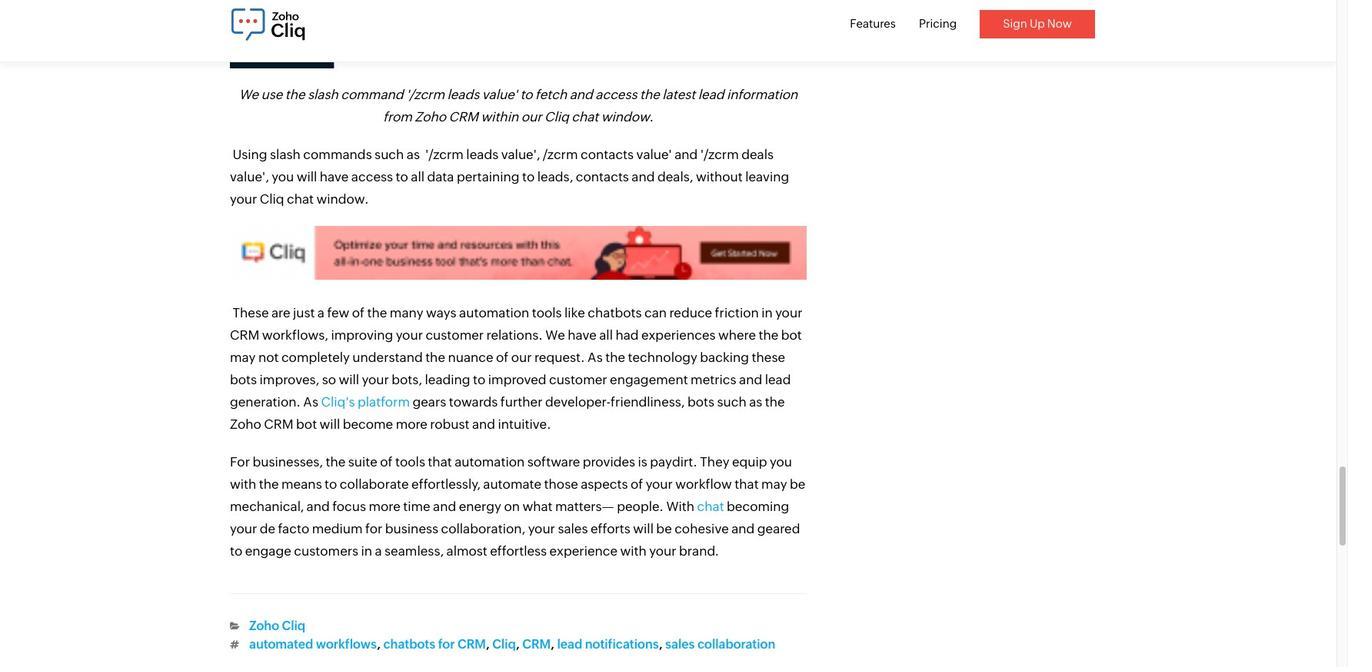 Task type: vqa. For each thing, say whether or not it's contained in the screenshot.
"Things" inside the About The Cyclone In Chennai. Thank You For All The Wishes And Concern. We Are Recovering Fast And Things Are Slowly Getting Back To Normal. Due To This, We Had To Postpone Our Maintenance Activity By A Week. Maintenance Will Now Be Carried Out From Dec 23Rd To Dec 30Th, 2016. As Mentioned Earlier, We Do Not Expect Any Service Disruption But Will Keep You Posted Here. Wishing You A Happy Holiday Season!
no



Task type: describe. For each thing, give the bounding box(es) containing it.
as
[[749, 395, 762, 410]]

reduce
[[670, 306, 712, 321]]

robust
[[430, 417, 470, 432]]

with inside the becoming your de facto medium for business collaboration, your sales efforts will be cohesive and geared to engage customers in a seamless, almost effortless experience with your brand.
[[620, 544, 647, 559]]

information
[[727, 87, 798, 102]]

request.
[[535, 350, 585, 366]]

crm left the cliq link
[[458, 638, 486, 652]]

0 vertical spatial value',
[[501, 147, 540, 162]]

your left brand.
[[649, 544, 676, 559]]

chat link
[[697, 499, 724, 515]]

latest
[[662, 87, 696, 102]]

with inside for businesses, the suite of tools that automation software provides is paydirt. they equip you with the means to collaborate effortlessly, automate those aspects of your workflow that may be mechanical, and focus more time and energy on what matters— people. with
[[230, 477, 256, 492]]

means
[[282, 477, 322, 492]]

suite
[[348, 455, 378, 470]]

is
[[638, 455, 648, 470]]

and inside these are just a few of the many ways automation tools like chatbots can reduce friction in your crm workflows, improving your customer relations. we have all had experiences where the bot may not completely understand the nuance of our request. as the technology backing these bots improves, so will your bots, leading to improved customer engagement metrics and lead generation. as
[[739, 372, 762, 388]]

brand.
[[679, 544, 719, 559]]

such inside gears towards further developer-friendliness, bots such as the zoho crm bot will become more robust and intuitive.
[[717, 395, 747, 410]]

0 horizontal spatial value',
[[230, 169, 269, 184]]

more inside for businesses, the suite of tools that automation software provides is paydirt. they equip you with the means to collaborate effortlessly, automate those aspects of your workflow that may be mechanical, and focus more time and energy on what matters— people. with
[[369, 499, 401, 515]]

have inside these are just a few of the many ways automation tools like chatbots can reduce friction in your crm workflows, improving your customer relations. we have all had experiences where the bot may not completely understand the nuance of our request. as the technology backing these bots improves, so will your bots, leading to improved customer engagement metrics and lead generation. as
[[568, 328, 597, 343]]

bot inside gears towards further developer-friendliness, bots such as the zoho crm bot will become more robust and intuitive.
[[296, 417, 317, 432]]

friction
[[715, 306, 759, 321]]

the left latest
[[640, 87, 660, 102]]

friendliness,
[[611, 395, 685, 410]]

time
[[403, 499, 430, 515]]

crm link
[[522, 638, 551, 652]]

software
[[527, 455, 580, 470]]

those
[[544, 477, 578, 492]]

leads inside using slash commands such as  '/zcrm leads value', /zcrm contacts value' and '/zcrm deals value', you will have access to all data pertaining to leads, contacts and deals, without leaving your cliq chat window.
[[466, 147, 499, 162]]

will inside the becoming your de facto medium for business collaboration, your sales efforts will be cohesive and geared to engage customers in a seamless, almost effortless experience with your brand.
[[633, 522, 654, 537]]

leads inside we use the slash command '/zcrm leads value' to fetch and access the latest lead information from zoho crm within our cliq chat window.
[[447, 87, 479, 102]]

for
[[230, 455, 250, 470]]

use
[[261, 87, 283, 102]]

deals
[[742, 147, 774, 162]]

and inside gears towards further developer-friendliness, bots such as the zoho crm bot will become more robust and intuitive.
[[472, 417, 495, 432]]

be inside for businesses, the suite of tools that automation software provides is paydirt. they equip you with the means to collaborate effortlessly, automate those aspects of your workflow that may be mechanical, and focus more time and energy on what matters— people. with
[[790, 477, 806, 492]]

your up platform
[[362, 372, 389, 388]]

understand
[[353, 350, 423, 366]]

and up deals,
[[675, 147, 698, 162]]

improves,
[[260, 372, 319, 388]]

paydirt.
[[650, 455, 698, 470]]

chat inside using slash commands such as  '/zcrm leads value', /zcrm contacts value' and '/zcrm deals value', you will have access to all data pertaining to leads, contacts and deals, without leaving your cliq chat window.
[[287, 191, 314, 207]]

1 horizontal spatial that
[[735, 477, 759, 492]]

to inside the becoming your de facto medium for business collaboration, your sales efforts will be cohesive and geared to engage customers in a seamless, almost effortless experience with your brand.
[[230, 544, 243, 559]]

workflows
[[316, 638, 377, 652]]

sign
[[1003, 17, 1027, 30]]

seamless,
[[385, 544, 444, 559]]

can
[[645, 306, 667, 321]]

focus
[[332, 499, 366, 515]]

zoho cliq
[[249, 619, 305, 634]]

value' inside using slash commands such as  '/zcrm leads value', /zcrm contacts value' and '/zcrm deals value', you will have access to all data pertaining to leads, contacts and deals, without leaving your cliq chat window.
[[637, 147, 672, 162]]

to left data
[[396, 169, 408, 184]]

zoho inside we use the slash command '/zcrm leads value' to fetch and access the latest lead information from zoho crm within our cliq chat window.
[[415, 109, 446, 124]]

to inside for businesses, the suite of tools that automation software provides is paydirt. they equip you with the means to collaborate effortlessly, automate those aspects of your workflow that may be mechanical, and focus more time and energy on what matters— people. with
[[325, 477, 337, 492]]

platform
[[358, 395, 410, 410]]

crm inside these are just a few of the many ways automation tools like chatbots can reduce friction in your crm workflows, improving your customer relations. we have all had experiences where the bot may not completely understand the nuance of our request. as the technology backing these bots improves, so will your bots, leading to improved customer engagement metrics and lead generation. as
[[230, 328, 259, 343]]

2 vertical spatial lead
[[557, 638, 582, 652]]

metrics
[[691, 372, 737, 388]]

data
[[427, 169, 454, 184]]

slash inside we use the slash command '/zcrm leads value' to fetch and access the latest lead information from zoho crm within our cliq chat window.
[[308, 87, 338, 102]]

leaving
[[745, 169, 789, 184]]

features
[[850, 17, 896, 30]]

relations.
[[487, 328, 543, 343]]

the up leading
[[425, 350, 445, 366]]

just
[[293, 306, 315, 321]]

pricing
[[919, 17, 957, 30]]

your up these
[[775, 306, 803, 321]]

as  '/zcrm
[[407, 147, 464, 162]]

bots,
[[392, 372, 422, 388]]

access inside using slash commands such as  '/zcrm leads value', /zcrm contacts value' and '/zcrm deals value', you will have access to all data pertaining to leads, contacts and deals, without leaving your cliq chat window.
[[351, 169, 393, 184]]

value' inside we use the slash command '/zcrm leads value' to fetch and access the latest lead information from zoho crm within our cliq chat window.
[[482, 87, 518, 102]]

collaboration,
[[441, 522, 526, 537]]

pricing link
[[919, 17, 957, 30]]

fetch
[[535, 87, 567, 102]]

pertaining
[[457, 169, 520, 184]]

within
[[481, 109, 519, 124]]

nuance
[[448, 350, 493, 366]]

in inside the becoming your de facto medium for business collaboration, your sales efforts will be cohesive and geared to engage customers in a seamless, almost effortless experience with your brand.
[[361, 544, 372, 559]]

0 horizontal spatial customer
[[426, 328, 484, 343]]

1 vertical spatial customer
[[549, 372, 607, 388]]

1 vertical spatial contacts
[[576, 169, 629, 184]]

sales collaboration link
[[665, 638, 775, 652]]

business
[[385, 522, 438, 537]]

1 vertical spatial as
[[303, 395, 318, 410]]

these
[[233, 306, 269, 321]]

the left suite on the left of the page
[[326, 455, 346, 470]]

towards
[[449, 395, 498, 410]]

a inside these are just a few of the many ways automation tools like chatbots can reduce friction in your crm workflows, improving your customer relations. we have all had experiences where the bot may not completely understand the nuance of our request. as the technology backing these bots improves, so will your bots, leading to improved customer engagement metrics and lead generation. as
[[318, 306, 325, 321]]

automate
[[483, 477, 542, 492]]

1 horizontal spatial as
[[588, 350, 603, 366]]

sign up now
[[1003, 17, 1072, 30]]

crm right the cliq link
[[522, 638, 551, 652]]

chatbots inside these are just a few of the many ways automation tools like chatbots can reduce friction in your crm workflows, improving your customer relations. we have all had experiences where the bot may not completely understand the nuance of our request. as the technology backing these bots improves, so will your bots, leading to improved customer engagement metrics and lead generation. as
[[588, 306, 642, 321]]

you for equip
[[770, 455, 792, 470]]

cliq left crm link on the left bottom of the page
[[492, 638, 516, 652]]

cohesive
[[675, 522, 729, 537]]

all inside these are just a few of the many ways automation tools like chatbots can reduce friction in your crm workflows, improving your customer relations. we have all had experiences where the bot may not completely understand the nuance of our request. as the technology backing these bots improves, so will your bots, leading to improved customer engagement metrics and lead generation. as
[[599, 328, 613, 343]]

1 , from the left
[[377, 638, 381, 652]]

notifications
[[585, 638, 659, 652]]

chatbots for crm link
[[383, 638, 486, 652]]

we use the slash command '/zcrm leads value' to fetch and access the latest lead information from zoho crm within our cliq chat window.
[[239, 87, 798, 124]]

lead inside we use the slash command '/zcrm leads value' to fetch and access the latest lead information from zoho crm within our cliq chat window.
[[698, 87, 724, 102]]

and down effortlessly,
[[433, 499, 456, 515]]

sign up now link
[[980, 10, 1095, 38]]

bots inside gears towards further developer-friendliness, bots such as the zoho crm bot will become more robust and intuitive.
[[688, 395, 715, 410]]

cliq's platform link
[[321, 395, 410, 410]]

had
[[616, 328, 639, 343]]

0 vertical spatial contacts
[[581, 147, 634, 162]]

where
[[718, 328, 756, 343]]

1 horizontal spatial for
[[438, 638, 455, 652]]

leads,
[[537, 169, 573, 184]]

engage customers
[[245, 544, 358, 559]]

access inside we use the slash command '/zcrm leads value' to fetch and access the latest lead information from zoho crm within our cliq chat window.
[[596, 87, 637, 102]]

in inside these are just a few of the many ways automation tools like chatbots can reduce friction in your crm workflows, improving your customer relations. we have all had experiences where the bot may not completely understand the nuance of our request. as the technology backing these bots improves, so will your bots, leading to improved customer engagement metrics and lead generation. as
[[762, 306, 773, 321]]

your down what
[[528, 522, 555, 537]]

we inside these are just a few of the many ways automation tools like chatbots can reduce friction in your crm workflows, improving your customer relations. we have all had experiences where the bot may not completely understand the nuance of our request. as the technology backing these bots improves, so will your bots, leading to improved customer engagement metrics and lead generation. as
[[546, 328, 565, 343]]

workflow
[[676, 477, 732, 492]]

of down is
[[631, 477, 643, 492]]

not
[[258, 350, 279, 366]]

a inside the becoming your de facto medium for business collaboration, your sales efforts will be cohesive and geared to engage customers in a seamless, almost effortless experience with your brand.
[[375, 544, 382, 559]]

cliq inside we use the slash command '/zcrm leads value' to fetch and access the latest lead information from zoho crm within our cliq chat window.
[[544, 109, 569, 124]]

2 vertical spatial chat
[[697, 499, 724, 515]]

further
[[501, 395, 543, 410]]

to inside these are just a few of the many ways automation tools like chatbots can reduce friction in your crm workflows, improving your customer relations. we have all had experiences where the bot may not completely understand the nuance of our request. as the technology backing these bots improves, so will your bots, leading to improved customer engagement metrics and lead generation. as
[[473, 372, 486, 388]]

be inside the becoming your de facto medium for business collaboration, your sales efforts will be cohesive and geared to engage customers in a seamless, almost effortless experience with your brand.
[[656, 522, 672, 537]]

we inside we use the slash command '/zcrm leads value' to fetch and access the latest lead information from zoho crm within our cliq chat window.
[[239, 87, 258, 102]]

leading
[[425, 372, 470, 388]]

backing
[[700, 350, 749, 366]]

folder open image
[[230, 622, 240, 632]]

intuitive.
[[498, 417, 551, 432]]

improving
[[331, 328, 393, 343]]

effortlessly,
[[412, 477, 481, 492]]

to left leads,
[[522, 169, 535, 184]]

all inside using slash commands such as  '/zcrm leads value', /zcrm contacts value' and '/zcrm deals value', you will have access to all data pertaining to leads, contacts and deals, without leaving your cliq chat window.
[[411, 169, 425, 184]]

for inside the becoming your de facto medium for business collaboration, your sales efforts will be cohesive and geared to engage customers in a seamless, almost effortless experience with your brand.
[[365, 522, 383, 537]]

the up these
[[759, 328, 779, 343]]

of down relations.
[[496, 350, 509, 366]]

and down "means"
[[307, 499, 330, 515]]

gears towards further developer-friendliness, bots such as the zoho crm bot will become more robust and intuitive.
[[230, 395, 785, 432]]

sales inside the becoming your de facto medium for business collaboration, your sales efforts will be cohesive and geared to engage customers in a seamless, almost effortless experience with your brand.
[[558, 522, 588, 537]]

experiences
[[641, 328, 716, 343]]

automated workflows link
[[249, 638, 377, 652]]

automation inside for businesses, the suite of tools that automation software provides is paydirt. they equip you with the means to collaborate effortlessly, automate those aspects of your workflow that may be mechanical, and focus more time and energy on what matters— people. with
[[455, 455, 525, 470]]

on
[[504, 499, 520, 515]]

generation.
[[230, 395, 301, 410]]

many
[[390, 306, 423, 321]]

and inside the becoming your de facto medium for business collaboration, your sales efforts will be cohesive and geared to engage customers in a seamless, almost effortless experience with your brand.
[[732, 522, 755, 537]]



Task type: locate. For each thing, give the bounding box(es) containing it.
leads up pertaining
[[466, 147, 499, 162]]

have down commands
[[320, 169, 349, 184]]

cliq inside using slash commands such as  '/zcrm leads value', /zcrm contacts value' and '/zcrm deals value', you will have access to all data pertaining to leads, contacts and deals, without leaving your cliq chat window.
[[260, 191, 284, 207]]

have down "like"
[[568, 328, 597, 343]]

1 vertical spatial more
[[369, 499, 401, 515]]

2 vertical spatial zoho
[[249, 619, 279, 634]]

1 vertical spatial lead
[[765, 372, 791, 388]]

4 , from the left
[[551, 638, 554, 652]]

matters— people.
[[555, 499, 664, 515]]

1 vertical spatial in
[[361, 544, 372, 559]]

collaborate
[[340, 477, 409, 492]]

that
[[428, 455, 452, 470], [735, 477, 759, 492]]

improved
[[488, 372, 546, 388]]

tools inside these are just a few of the many ways automation tools like chatbots can reduce friction in your crm workflows, improving your customer relations. we have all had experiences where the bot may not completely understand the nuance of our request. as the technology backing these bots improves, so will your bots, leading to improved customer engagement metrics and lead generation. as
[[532, 306, 562, 321]]

customer up developer-
[[549, 372, 607, 388]]

may left not
[[230, 350, 256, 366]]

lead right latest
[[698, 87, 724, 102]]

have inside using slash commands such as  '/zcrm leads value', /zcrm contacts value' and '/zcrm deals value', you will have access to all data pertaining to leads, contacts and deals, without leaving your cliq chat window.
[[320, 169, 349, 184]]

1 vertical spatial sales
[[665, 638, 695, 652]]

window. inside we use the slash command '/zcrm leads value' to fetch and access the latest lead information from zoho crm within our cliq chat window.
[[601, 109, 654, 124]]

you for value',
[[272, 169, 294, 184]]

0 horizontal spatial a
[[318, 306, 325, 321]]

the up mechanical,
[[259, 477, 279, 492]]

aspects
[[581, 477, 628, 492]]

deals,
[[658, 169, 693, 184]]

1 vertical spatial a
[[375, 544, 382, 559]]

cliq's platform
[[321, 395, 410, 410]]

may up becoming
[[762, 477, 787, 492]]

ways
[[426, 306, 457, 321]]

from
[[383, 109, 412, 124]]

0 horizontal spatial such
[[375, 147, 404, 162]]

slash
[[308, 87, 338, 102], [270, 147, 301, 162]]

our
[[521, 109, 542, 124], [511, 350, 532, 366]]

0 horizontal spatial bot
[[296, 417, 317, 432]]

chatbots
[[588, 306, 642, 321], [383, 638, 435, 652]]

0 horizontal spatial all
[[411, 169, 425, 184]]

we left use at the top
[[239, 87, 258, 102]]

1 vertical spatial have
[[568, 328, 597, 343]]

what
[[523, 499, 553, 515]]

bot up these
[[781, 328, 802, 343]]

0 vertical spatial bots
[[230, 372, 257, 388]]

bot up businesses,
[[296, 417, 317, 432]]

are
[[271, 306, 290, 321]]

0 vertical spatial have
[[320, 169, 349, 184]]

0 vertical spatial zoho
[[415, 109, 446, 124]]

the up improving
[[367, 306, 387, 321]]

1 vertical spatial automation
[[455, 455, 525, 470]]

'/zcrm inside using slash commands such as  '/zcrm leads value', /zcrm contacts value' and '/zcrm deals value', you will have access to all data pertaining to leads, contacts and deals, without leaving your cliq chat window.
[[701, 147, 739, 162]]

become
[[343, 417, 393, 432]]

'/zcrm up without
[[701, 147, 739, 162]]

bot inside these are just a few of the many ways automation tools like chatbots can reduce friction in your crm workflows, improving your customer relations. we have all had experiences where the bot may not completely understand the nuance of our request. as the technology backing these bots improves, so will your bots, leading to improved customer engagement metrics and lead generation. as
[[781, 328, 802, 343]]

0 vertical spatial as
[[588, 350, 603, 366]]

lead down these
[[765, 372, 791, 388]]

the down had
[[605, 350, 625, 366]]

0 vertical spatial window.
[[601, 109, 654, 124]]

0 vertical spatial value'
[[482, 87, 518, 102]]

cliq
[[544, 109, 569, 124], [260, 191, 284, 207], [282, 619, 305, 634], [492, 638, 516, 652]]

0 horizontal spatial slash
[[270, 147, 301, 162]]

0 vertical spatial you
[[272, 169, 294, 184]]

your inside for businesses, the suite of tools that automation software provides is paydirt. they equip you with the means to collaborate effortlessly, automate those aspects of your workflow that may be mechanical, and focus more time and energy on what matters— people. with
[[646, 477, 673, 492]]

bots up the generation.
[[230, 372, 257, 388]]

and up as in the right bottom of the page
[[739, 372, 762, 388]]

1 horizontal spatial a
[[375, 544, 382, 559]]

that down equip
[[735, 477, 759, 492]]

0 vertical spatial may
[[230, 350, 256, 366]]

cliq up automated
[[282, 619, 305, 634]]

sales
[[558, 522, 588, 537], [665, 638, 695, 652]]

now
[[1047, 17, 1072, 30]]

collaboration
[[698, 638, 775, 652]]

1 horizontal spatial '/zcrm
[[701, 147, 739, 162]]

0 vertical spatial a
[[318, 306, 325, 321]]

0 vertical spatial chat
[[572, 109, 599, 124]]

1 vertical spatial access
[[351, 169, 393, 184]]

0 horizontal spatial be
[[656, 522, 672, 537]]

automation
[[459, 306, 529, 321], [455, 455, 525, 470]]

will
[[297, 169, 317, 184], [339, 372, 359, 388], [320, 417, 340, 432], [633, 522, 654, 537]]

contacts right /zcrm
[[581, 147, 634, 162]]

1 horizontal spatial chatbots
[[588, 306, 642, 321]]

all left data
[[411, 169, 425, 184]]

few
[[327, 306, 349, 321]]

and left deals,
[[632, 169, 655, 184]]

and
[[570, 87, 593, 102], [675, 147, 698, 162], [632, 169, 655, 184], [739, 372, 762, 388], [472, 417, 495, 432], [307, 499, 330, 515], [433, 499, 456, 515], [732, 522, 755, 537]]

1 vertical spatial chatbots
[[383, 638, 435, 652]]

slash inside using slash commands such as  '/zcrm leads value', /zcrm contacts value' and '/zcrm deals value', you will have access to all data pertaining to leads, contacts and deals, without leaving your cliq chat window.
[[270, 147, 301, 162]]

sales left collaboration
[[665, 638, 695, 652]]

commands
[[303, 147, 372, 162]]

1 vertical spatial zoho
[[230, 417, 261, 432]]

0 vertical spatial all
[[411, 169, 425, 184]]

our inside these are just a few of the many ways automation tools like chatbots can reduce friction in your crm workflows, improving your customer relations. we have all had experiences where the bot may not completely understand the nuance of our request. as the technology backing these bots improves, so will your bots, leading to improved customer engagement metrics and lead generation. as
[[511, 350, 532, 366]]

our down fetch at the top left
[[521, 109, 542, 124]]

0 vertical spatial lead
[[698, 87, 724, 102]]

equip
[[732, 455, 767, 470]]

value' up within on the top of page
[[482, 87, 518, 102]]

1 vertical spatial such
[[717, 395, 747, 410]]

and down becoming
[[732, 522, 755, 537]]

de
[[260, 522, 275, 537]]

using
[[233, 147, 267, 162]]

features link
[[850, 17, 896, 30]]

0 horizontal spatial chatbots
[[383, 638, 435, 652]]

such left as in the right bottom of the page
[[717, 395, 747, 410]]

1 vertical spatial tools
[[395, 455, 425, 470]]

to left fetch at the top left
[[520, 87, 533, 102]]

1 horizontal spatial you
[[770, 455, 792, 470]]

and right fetch at the top left
[[570, 87, 593, 102]]

tools left "like"
[[532, 306, 562, 321]]

crm down these
[[230, 328, 259, 343]]

be up geared
[[790, 477, 806, 492]]

to inside we use the slash command '/zcrm leads value' to fetch and access the latest lead information from zoho crm within our cliq chat window.
[[520, 87, 533, 102]]

1 horizontal spatial sales
[[665, 638, 695, 652]]

window.
[[601, 109, 654, 124], [317, 191, 369, 207]]

contacts
[[581, 147, 634, 162], [576, 169, 629, 184]]

these
[[752, 350, 785, 366]]

in right friction
[[762, 306, 773, 321]]

becoming your de facto medium for business collaboration, your sales efforts will be cohesive and geared to engage customers in a seamless, almost effortless experience with your brand.
[[230, 499, 800, 559]]

window. inside using slash commands such as  '/zcrm leads value', /zcrm contacts value' and '/zcrm deals value', you will have access to all data pertaining to leads, contacts and deals, without leaving your cliq chat window.
[[317, 191, 369, 207]]

we up request.
[[546, 328, 565, 343]]

workflows,
[[262, 328, 328, 343]]

1 vertical spatial all
[[599, 328, 613, 343]]

more down collaborate
[[369, 499, 401, 515]]

0 horizontal spatial '/zcrm
[[406, 87, 445, 102]]

crm inside gears towards further developer-friendliness, bots such as the zoho crm bot will become more robust and intuitive.
[[264, 417, 294, 432]]

0 horizontal spatial chat
[[287, 191, 314, 207]]

2 , from the left
[[486, 638, 490, 652]]

0 horizontal spatial you
[[272, 169, 294, 184]]

our inside we use the slash command '/zcrm leads value' to fetch and access the latest lead information from zoho crm within our cliq chat window.
[[521, 109, 542, 124]]

1 vertical spatial may
[[762, 477, 787, 492]]

you inside for businesses, the suite of tools that automation software provides is paydirt. they equip you with the means to collaborate effortlessly, automate those aspects of your workflow that may be mechanical, and focus more time and energy on what matters— people. with
[[770, 455, 792, 470]]

0 vertical spatial chatbots
[[588, 306, 642, 321]]

lead notifications link
[[557, 638, 659, 652]]

using slash commands such as  '/zcrm leads value', /zcrm contacts value' and '/zcrm deals value', you will have access to all data pertaining to leads, contacts and deals, without leaving your cliq chat window.
[[230, 147, 789, 207]]

the right as in the right bottom of the page
[[765, 395, 785, 410]]

0 vertical spatial '/zcrm
[[406, 87, 445, 102]]

your down using
[[230, 191, 257, 207]]

for left the cliq link
[[438, 638, 455, 652]]

to down mechanical,
[[230, 544, 243, 559]]

0 horizontal spatial may
[[230, 350, 256, 366]]

lead inside these are just a few of the many ways automation tools like chatbots can reduce friction in your crm workflows, improving your customer relations. we have all had experiences where the bot may not completely understand the nuance of our request. as the technology backing these bots improves, so will your bots, leading to improved customer engagement metrics and lead generation. as
[[765, 372, 791, 388]]

3 , from the left
[[516, 638, 520, 652]]

1 horizontal spatial may
[[762, 477, 787, 492]]

zoho right 'from'
[[415, 109, 446, 124]]

with down for
[[230, 477, 256, 492]]

with
[[230, 477, 256, 492], [620, 544, 647, 559]]

slash left "command"
[[308, 87, 338, 102]]

chat inside we use the slash command '/zcrm leads value' to fetch and access the latest lead information from zoho crm within our cliq chat window.
[[572, 109, 599, 124]]

1 horizontal spatial tools
[[532, 306, 562, 321]]

1 vertical spatial bot
[[296, 417, 317, 432]]

slash right using
[[270, 147, 301, 162]]

and down towards
[[472, 417, 495, 432]]

command
[[341, 87, 403, 102]]

will inside gears towards further developer-friendliness, bots such as the zoho crm bot will become more robust and intuitive.
[[320, 417, 340, 432]]

gears
[[413, 395, 446, 410]]

value' up deals,
[[637, 147, 672, 162]]

to
[[520, 87, 533, 102], [396, 169, 408, 184], [522, 169, 535, 184], [473, 372, 486, 388], [325, 477, 337, 492], [230, 544, 243, 559]]

as
[[588, 350, 603, 366], [303, 395, 318, 410]]

have
[[320, 169, 349, 184], [568, 328, 597, 343]]

/zcrm
[[543, 147, 578, 162]]

your down many
[[396, 328, 423, 343]]

as left cliq's at the bottom left of the page
[[303, 395, 318, 410]]

more
[[396, 417, 428, 432], [369, 499, 401, 515]]

such inside using slash commands such as  '/zcrm leads value', /zcrm contacts value' and '/zcrm deals value', you will have access to all data pertaining to leads, contacts and deals, without leaving your cliq chat window.
[[375, 147, 404, 162]]

1 horizontal spatial value',
[[501, 147, 540, 162]]

and inside we use the slash command '/zcrm leads value' to fetch and access the latest lead information from zoho crm within our cliq chat window.
[[570, 87, 593, 102]]

with down efforts
[[620, 544, 647, 559]]

tools inside for businesses, the suite of tools that automation software provides is paydirt. they equip you with the means to collaborate effortlessly, automate those aspects of your workflow that may be mechanical, and focus more time and energy on what matters— people. with
[[395, 455, 425, 470]]

0 vertical spatial customer
[[426, 328, 484, 343]]

like
[[565, 306, 585, 321]]

0 vertical spatial such
[[375, 147, 404, 162]]

sales up the experience
[[558, 522, 588, 537]]

all left had
[[599, 328, 613, 343]]

1 horizontal spatial such
[[717, 395, 747, 410]]

a left seamless,
[[375, 544, 382, 559]]

effortless
[[490, 544, 547, 559]]

'/zcrm
[[406, 87, 445, 102], [701, 147, 739, 162]]

may
[[230, 350, 256, 366], [762, 477, 787, 492]]

0 horizontal spatial with
[[230, 477, 256, 492]]

1 vertical spatial slash
[[270, 147, 301, 162]]

the inside gears towards further developer-friendliness, bots such as the zoho crm bot will become more robust and intuitive.
[[765, 395, 785, 410]]

as right request.
[[588, 350, 603, 366]]

1 vertical spatial leads
[[466, 147, 499, 162]]

mechanical,
[[230, 499, 304, 515]]

0 vertical spatial with
[[230, 477, 256, 492]]

more down gears
[[396, 417, 428, 432]]

be down "with"
[[656, 522, 672, 537]]

customer down the ways
[[426, 328, 484, 343]]

completely
[[281, 350, 350, 366]]

hashtag image
[[230, 641, 239, 650]]

up
[[1030, 17, 1045, 30]]

1 vertical spatial chat
[[287, 191, 314, 207]]

zoho cliq link
[[249, 619, 305, 634]]

medium
[[312, 522, 363, 537]]

you inside using slash commands such as  '/zcrm leads value', /zcrm contacts value' and '/zcrm deals value', you will have access to all data pertaining to leads, contacts and deals, without leaving your cliq chat window.
[[272, 169, 294, 184]]

a right just
[[318, 306, 325, 321]]

0 vertical spatial we
[[239, 87, 258, 102]]

will inside using slash commands such as  '/zcrm leads value', /zcrm contacts value' and '/zcrm deals value', you will have access to all data pertaining to leads, contacts and deals, without leaving your cliq chat window.
[[297, 169, 317, 184]]

0 vertical spatial tools
[[532, 306, 562, 321]]

bots down the metrics
[[688, 395, 715, 410]]

customer
[[426, 328, 484, 343], [549, 372, 607, 388]]

1 vertical spatial be
[[656, 522, 672, 537]]

chat down workflow
[[697, 499, 724, 515]]

0 horizontal spatial window.
[[317, 191, 369, 207]]

zoho inside gears towards further developer-friendliness, bots such as the zoho crm bot will become more robust and intuitive.
[[230, 417, 261, 432]]

will down cliq's at the bottom left of the page
[[320, 417, 340, 432]]

chat down commands
[[287, 191, 314, 207]]

2 horizontal spatial chat
[[697, 499, 724, 515]]

leads up as  '/zcrm
[[447, 87, 479, 102]]

1 vertical spatial we
[[546, 328, 565, 343]]

0 horizontal spatial as
[[303, 395, 318, 410]]

1 vertical spatial value',
[[230, 169, 269, 184]]

in down medium
[[361, 544, 372, 559]]

1 horizontal spatial bot
[[781, 328, 802, 343]]

1 horizontal spatial value'
[[637, 147, 672, 162]]

0 vertical spatial that
[[428, 455, 452, 470]]

1 horizontal spatial customer
[[549, 372, 607, 388]]

your left de
[[230, 522, 257, 537]]

0 horizontal spatial bots
[[230, 372, 257, 388]]

2 horizontal spatial lead
[[765, 372, 791, 388]]

of right few
[[352, 306, 365, 321]]

will right efforts
[[633, 522, 654, 537]]

0 horizontal spatial lead
[[557, 638, 582, 652]]

bot
[[781, 328, 802, 343], [296, 417, 317, 432]]

to up towards
[[473, 372, 486, 388]]

chatbots up had
[[588, 306, 642, 321]]

efforts
[[591, 522, 631, 537]]

bots inside these are just a few of the many ways automation tools like chatbots can reduce friction in your crm workflows, improving your customer relations. we have all had experiences where the bot may not completely understand the nuance of our request. as the technology backing these bots improves, so will your bots, leading to improved customer engagement metrics and lead generation. as
[[230, 372, 257, 388]]

zoho up automated
[[249, 619, 279, 634]]

1 horizontal spatial have
[[568, 328, 597, 343]]

5 , from the left
[[659, 638, 663, 652]]

1 vertical spatial '/zcrm
[[701, 147, 739, 162]]

for down focus
[[365, 522, 383, 537]]

may inside these are just a few of the many ways automation tools like chatbots can reduce friction in your crm workflows, improving your customer relations. we have all had experiences where the bot may not completely understand the nuance of our request. as the technology backing these bots improves, so will your bots, leading to improved customer engagement metrics and lead generation. as
[[230, 350, 256, 366]]

for
[[365, 522, 383, 537], [438, 638, 455, 652]]

'/zcrm up 'from'
[[406, 87, 445, 102]]

crm left within on the top of page
[[449, 109, 478, 124]]

, left sales collaboration link
[[659, 638, 663, 652]]

, left crm link on the left bottom of the page
[[516, 638, 520, 652]]

the right use at the top
[[285, 87, 305, 102]]

bots
[[230, 372, 257, 388], [688, 395, 715, 410]]

lead
[[698, 87, 724, 102], [765, 372, 791, 388], [557, 638, 582, 652]]

1 horizontal spatial we
[[546, 328, 565, 343]]

geared
[[757, 522, 800, 537]]

0 vertical spatial be
[[790, 477, 806, 492]]

'/zcrm inside we use the slash command '/zcrm leads value' to fetch and access the latest lead information from zoho crm within our cliq chat window.
[[406, 87, 445, 102]]

value', down using
[[230, 169, 269, 184]]

0 vertical spatial bot
[[781, 328, 802, 343]]

0 horizontal spatial tools
[[395, 455, 425, 470]]

automation up automate
[[455, 455, 525, 470]]

experience
[[550, 544, 618, 559]]

0 horizontal spatial we
[[239, 87, 258, 102]]

0 vertical spatial for
[[365, 522, 383, 537]]

may inside for businesses, the suite of tools that automation software provides is paydirt. they equip you with the means to collaborate effortlessly, automate those aspects of your workflow that may be mechanical, and focus more time and energy on what matters— people. with
[[762, 477, 787, 492]]

the
[[285, 87, 305, 102], [640, 87, 660, 102], [367, 306, 387, 321], [759, 328, 779, 343], [425, 350, 445, 366], [605, 350, 625, 366], [765, 395, 785, 410], [326, 455, 346, 470], [259, 477, 279, 492]]

your down paydirt. at the bottom
[[646, 477, 673, 492]]

zoho down the generation.
[[230, 417, 261, 432]]

1 horizontal spatial all
[[599, 328, 613, 343]]

0 vertical spatial automation
[[459, 306, 529, 321]]

chatbots right "workflows"
[[383, 638, 435, 652]]

crm inside we use the slash command '/zcrm leads value' to fetch and access the latest lead information from zoho crm within our cliq chat window.
[[449, 109, 478, 124]]

to up focus
[[325, 477, 337, 492]]

of right suite on the left of the page
[[380, 455, 393, 470]]

1 horizontal spatial window.
[[601, 109, 654, 124]]

0 vertical spatial sales
[[558, 522, 588, 537]]

lead right crm link on the left bottom of the page
[[557, 638, 582, 652]]

0 horizontal spatial for
[[365, 522, 383, 537]]

more inside gears towards further developer-friendliness, bots such as the zoho crm bot will become more robust and intuitive.
[[396, 417, 428, 432]]

your inside using slash commands such as  '/zcrm leads value', /zcrm contacts value' and '/zcrm deals value', you will have access to all data pertaining to leads, contacts and deals, without leaving your cliq chat window.
[[230, 191, 257, 207]]

access
[[596, 87, 637, 102], [351, 169, 393, 184]]

0 horizontal spatial that
[[428, 455, 452, 470]]

1 vertical spatial you
[[770, 455, 792, 470]]

0 horizontal spatial value'
[[482, 87, 518, 102]]

we
[[239, 87, 258, 102], [546, 328, 565, 343]]

automated
[[249, 638, 313, 652]]

0 horizontal spatial in
[[361, 544, 372, 559]]

, right the cliq link
[[551, 638, 554, 652]]

automation up relations.
[[459, 306, 529, 321]]

without
[[696, 169, 743, 184]]

will inside these are just a few of the many ways automation tools like chatbots can reduce friction in your crm workflows, improving your customer relations. we have all had experiences where the bot may not completely understand the nuance of our request. as the technology backing these bots improves, so will your bots, leading to improved customer engagement metrics and lead generation. as
[[339, 372, 359, 388]]

1 vertical spatial value'
[[637, 147, 672, 162]]

becoming
[[727, 499, 789, 515]]

automation inside these are just a few of the many ways automation tools like chatbots can reduce friction in your crm workflows, improving your customer relations. we have all had experiences where the bot may not completely understand the nuance of our request. as the technology backing these bots improves, so will your bots, leading to improved customer engagement metrics and lead generation. as
[[459, 306, 529, 321]]

1 horizontal spatial bots
[[688, 395, 715, 410]]

they
[[700, 455, 730, 470]]

will down commands
[[297, 169, 317, 184]]

1 vertical spatial for
[[438, 638, 455, 652]]

our up improved
[[511, 350, 532, 366]]

access down commands
[[351, 169, 393, 184]]

1 vertical spatial our
[[511, 350, 532, 366]]

, left the cliq link
[[486, 638, 490, 652]]

facto
[[278, 522, 309, 537]]

in
[[762, 306, 773, 321], [361, 544, 372, 559]]

1 vertical spatial window.
[[317, 191, 369, 207]]

0 vertical spatial in
[[762, 306, 773, 321]]

value', up pertaining
[[501, 147, 540, 162]]



